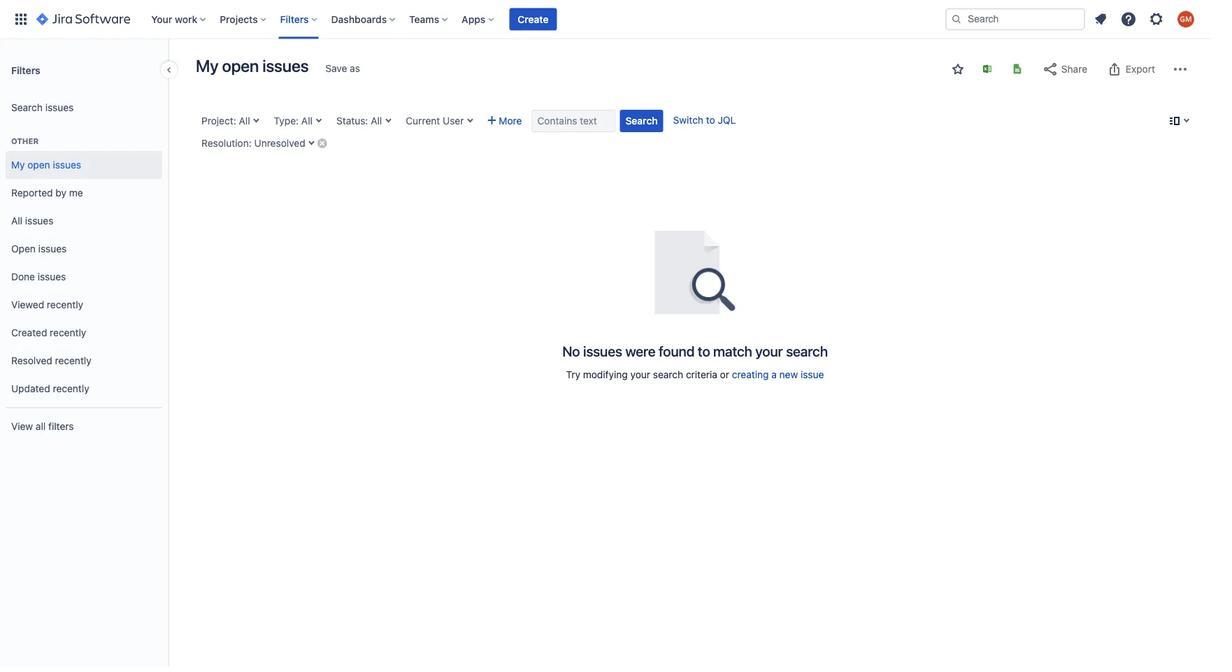 Task type: describe. For each thing, give the bounding box(es) containing it.
help image
[[1121, 11, 1137, 28]]

reported
[[11, 187, 53, 199]]

modifying
[[583, 369, 628, 381]]

other
[[11, 137, 39, 146]]

issues for open issues
[[38, 243, 67, 255]]

resolved
[[11, 355, 52, 367]]

all for project: all
[[239, 115, 250, 127]]

unresolved
[[254, 137, 305, 149]]

open issues link
[[6, 235, 162, 263]]

banner containing your work
[[0, 0, 1212, 39]]

open in microsoft excel image
[[982, 63, 993, 74]]

0 vertical spatial open
[[222, 56, 259, 76]]

create button
[[509, 8, 557, 30]]

viewed recently link
[[6, 291, 162, 319]]

save as
[[325, 63, 360, 74]]

dashboards button
[[327, 8, 401, 30]]

projects
[[220, 13, 258, 25]]

filters
[[48, 421, 74, 432]]

view all filters
[[11, 421, 74, 432]]

your
[[151, 13, 172, 25]]

try
[[566, 369, 581, 381]]

all
[[36, 421, 46, 432]]

updated recently link
[[6, 375, 162, 403]]

recently for created recently
[[50, 327, 86, 339]]

view
[[11, 421, 33, 432]]

try modifying your search criteria or creating a new issue
[[566, 369, 824, 381]]

export
[[1126, 63, 1156, 75]]

criteria
[[686, 369, 718, 381]]

save
[[325, 63, 347, 74]]

created recently
[[11, 327, 86, 339]]

0 vertical spatial my
[[196, 56, 219, 76]]

0 vertical spatial to
[[706, 114, 715, 126]]

export button
[[1100, 58, 1163, 80]]

Search issues using keywords text field
[[532, 110, 616, 132]]

all issues
[[11, 215, 53, 227]]

teams
[[409, 13, 439, 25]]

a
[[772, 369, 777, 381]]

recently for resolved recently
[[55, 355, 91, 367]]

share
[[1062, 63, 1088, 75]]

resolution: unresolved
[[201, 137, 305, 149]]

more button
[[482, 110, 528, 132]]

resolution:
[[201, 137, 252, 149]]

0 horizontal spatial filters
[[11, 64, 40, 76]]

done issues
[[11, 271, 66, 283]]

1 vertical spatial search
[[653, 369, 684, 381]]

settings image
[[1149, 11, 1165, 28]]

1 vertical spatial your
[[631, 369, 651, 381]]

resolved recently
[[11, 355, 91, 367]]

status:
[[336, 115, 368, 127]]

as
[[350, 63, 360, 74]]

viewed recently
[[11, 299, 83, 311]]

apps
[[462, 13, 486, 25]]

open inside "other" group
[[28, 159, 50, 171]]

current
[[406, 115, 440, 127]]

issue
[[801, 369, 824, 381]]

by
[[56, 187, 66, 199]]

switch to jql link
[[673, 114, 736, 126]]

reported by me link
[[6, 179, 162, 207]]

issues for no issues were found to match your search
[[583, 343, 622, 359]]

status: all
[[336, 115, 382, 127]]

1 horizontal spatial your
[[756, 343, 783, 359]]

recently for viewed recently
[[47, 299, 83, 311]]

switch to jql
[[673, 114, 736, 126]]

jql
[[718, 114, 736, 126]]

more
[[499, 115, 522, 127]]

match
[[714, 343, 753, 359]]

0 vertical spatial my open issues
[[196, 56, 309, 76]]

create
[[518, 13, 549, 25]]

or
[[720, 369, 730, 381]]

all issues link
[[6, 207, 162, 235]]

issues for search issues
[[45, 102, 74, 113]]

other group
[[6, 122, 162, 407]]

switch
[[673, 114, 704, 126]]

current user
[[406, 115, 464, 127]]

share link
[[1035, 58, 1095, 80]]

open
[[11, 243, 36, 255]]

no
[[563, 343, 580, 359]]

issues for all issues
[[25, 215, 53, 227]]

created recently link
[[6, 319, 162, 347]]



Task type: vqa. For each thing, say whether or not it's contained in the screenshot.
issues associated with All issues
yes



Task type: locate. For each thing, give the bounding box(es) containing it.
all right status: on the top of the page
[[371, 115, 382, 127]]

1 horizontal spatial search
[[786, 343, 828, 359]]

your down were
[[631, 369, 651, 381]]

search up "issue"
[[786, 343, 828, 359]]

to
[[706, 114, 715, 126], [698, 343, 710, 359]]

search issues
[[11, 102, 74, 113]]

were
[[626, 343, 656, 359]]

my open issues up reported by me
[[11, 159, 81, 171]]

all up open
[[11, 215, 22, 227]]

me
[[69, 187, 83, 199]]

primary element
[[8, 0, 946, 39]]

recently down resolved recently link at the left
[[53, 383, 89, 395]]

0 vertical spatial search
[[11, 102, 43, 113]]

reported by me
[[11, 187, 83, 199]]

creating a new issue link
[[732, 369, 824, 381]]

recently
[[47, 299, 83, 311], [50, 327, 86, 339], [55, 355, 91, 367], [53, 383, 89, 395]]

search
[[11, 102, 43, 113], [626, 115, 658, 127]]

1 horizontal spatial my
[[196, 56, 219, 76]]

found
[[659, 343, 695, 359]]

0 horizontal spatial your
[[631, 369, 651, 381]]

viewed
[[11, 299, 44, 311]]

my inside "other" group
[[11, 159, 25, 171]]

0 horizontal spatial open
[[28, 159, 50, 171]]

0 horizontal spatial search
[[11, 102, 43, 113]]

search image
[[951, 14, 963, 25]]

your
[[756, 343, 783, 359], [631, 369, 651, 381]]

search
[[786, 343, 828, 359], [653, 369, 684, 381]]

issues inside search issues "link"
[[45, 102, 74, 113]]

save as button
[[318, 57, 367, 80]]

banner
[[0, 0, 1212, 39]]

recently down viewed recently link
[[50, 327, 86, 339]]

search button
[[620, 110, 664, 132]]

recently up created recently
[[47, 299, 83, 311]]

filters
[[280, 13, 309, 25], [11, 64, 40, 76]]

1 horizontal spatial open
[[222, 56, 259, 76]]

updated recently
[[11, 383, 89, 395]]

filters right projects popup button
[[280, 13, 309, 25]]

all for status: all
[[371, 115, 382, 127]]

open down other
[[28, 159, 50, 171]]

my open issues down projects popup button
[[196, 56, 309, 76]]

1 horizontal spatial search
[[626, 115, 658, 127]]

all right type:
[[301, 115, 313, 127]]

1 vertical spatial search
[[626, 115, 658, 127]]

open down projects popup button
[[222, 56, 259, 76]]

apps button
[[458, 8, 500, 30]]

1 vertical spatial filters
[[11, 64, 40, 76]]

0 horizontal spatial my
[[11, 159, 25, 171]]

issues up my open issues link
[[45, 102, 74, 113]]

issues up viewed recently
[[38, 271, 66, 283]]

to left jql
[[706, 114, 715, 126]]

0 vertical spatial filters
[[280, 13, 309, 25]]

0 horizontal spatial my open issues
[[11, 159, 81, 171]]

filters button
[[276, 8, 323, 30]]

your work button
[[147, 8, 211, 30]]

user
[[443, 115, 464, 127]]

issues up modifying at bottom
[[583, 343, 622, 359]]

open issues
[[11, 243, 67, 255]]

1 horizontal spatial my open issues
[[196, 56, 309, 76]]

done
[[11, 271, 35, 283]]

small image
[[953, 64, 964, 75]]

open
[[222, 56, 259, 76], [28, 159, 50, 171]]

recently down created recently link
[[55, 355, 91, 367]]

appswitcher icon image
[[13, 11, 29, 28]]

0 horizontal spatial search
[[653, 369, 684, 381]]

created
[[11, 327, 47, 339]]

issues up by
[[53, 159, 81, 171]]

your up a
[[756, 343, 783, 359]]

Search field
[[946, 8, 1086, 30]]

teams button
[[405, 8, 453, 30]]

issues inside all issues link
[[25, 215, 53, 227]]

issues inside "open issues" link
[[38, 243, 67, 255]]

search inside "link"
[[11, 102, 43, 113]]

all
[[239, 115, 250, 127], [301, 115, 313, 127], [371, 115, 382, 127], [11, 215, 22, 227]]

my open issues link
[[6, 151, 162, 179]]

issues for done issues
[[38, 271, 66, 283]]

0 vertical spatial your
[[756, 343, 783, 359]]

no issues were found to match your search
[[563, 343, 828, 359]]

issues down filters popup button
[[262, 56, 309, 76]]

projects button
[[216, 8, 272, 30]]

your work
[[151, 13, 197, 25]]

type:
[[274, 115, 299, 127]]

creating
[[732, 369, 769, 381]]

1 vertical spatial my
[[11, 159, 25, 171]]

filters up search issues
[[11, 64, 40, 76]]

1 vertical spatial open
[[28, 159, 50, 171]]

search inside button
[[626, 115, 658, 127]]

work
[[175, 13, 197, 25]]

project: all
[[201, 115, 250, 127]]

new
[[780, 369, 798, 381]]

issues right open
[[38, 243, 67, 255]]

open in google sheets image
[[1012, 63, 1023, 74]]

type: all
[[274, 115, 313, 127]]

search down found
[[653, 369, 684, 381]]

dashboards
[[331, 13, 387, 25]]

search for search
[[626, 115, 658, 127]]

issues up open issues
[[25, 215, 53, 227]]

to up criteria
[[698, 343, 710, 359]]

my down other
[[11, 159, 25, 171]]

issues inside done issues link
[[38, 271, 66, 283]]

issues
[[262, 56, 309, 76], [45, 102, 74, 113], [53, 159, 81, 171], [25, 215, 53, 227], [38, 243, 67, 255], [38, 271, 66, 283], [583, 343, 622, 359]]

resolved recently link
[[6, 347, 162, 375]]

done issues link
[[6, 263, 162, 291]]

project:
[[201, 115, 236, 127]]

my down work
[[196, 56, 219, 76]]

my open issues inside "other" group
[[11, 159, 81, 171]]

notifications image
[[1093, 11, 1109, 28]]

my
[[196, 56, 219, 76], [11, 159, 25, 171]]

your profile and settings image
[[1178, 11, 1195, 28]]

1 vertical spatial my open issues
[[11, 159, 81, 171]]

1 vertical spatial to
[[698, 343, 710, 359]]

search up other
[[11, 102, 43, 113]]

my open issues
[[196, 56, 309, 76], [11, 159, 81, 171]]

issues inside my open issues link
[[53, 159, 81, 171]]

1 horizontal spatial filters
[[280, 13, 309, 25]]

filters inside filters popup button
[[280, 13, 309, 25]]

remove criteria image
[[317, 137, 328, 149]]

recently for updated recently
[[53, 383, 89, 395]]

current user button
[[400, 110, 478, 132]]

search for search issues
[[11, 102, 43, 113]]

search left switch
[[626, 115, 658, 127]]

all up resolution: unresolved on the top of page
[[239, 115, 250, 127]]

all inside "other" group
[[11, 215, 22, 227]]

jira software image
[[36, 11, 130, 28], [36, 11, 130, 28]]

search issues link
[[6, 94, 162, 122]]

all for type: all
[[301, 115, 313, 127]]

updated
[[11, 383, 50, 395]]

0 vertical spatial search
[[786, 343, 828, 359]]

view all filters link
[[6, 413, 162, 441]]



